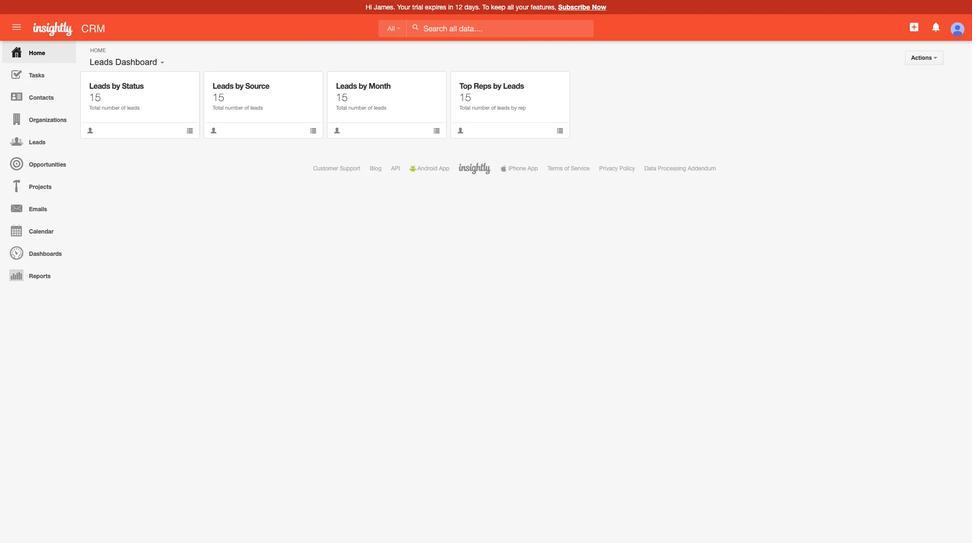 Task type: locate. For each thing, give the bounding box(es) containing it.
leads
[[90, 57, 113, 67], [89, 81, 110, 90], [213, 81, 233, 90], [336, 81, 357, 90], [503, 81, 524, 90], [29, 139, 45, 146]]

wrench image for top reps by leads
[[550, 78, 557, 85]]

4 total from the left
[[459, 105, 470, 111]]

number inside the "leads by source 15 total number of leads"
[[225, 105, 243, 111]]

reports
[[29, 272, 51, 280]]

top
[[459, 81, 472, 90]]

15 down leads by status link
[[89, 91, 101, 103]]

of down leads by status link
[[121, 105, 126, 111]]

total inside leads by status 15 total number of leads
[[89, 105, 100, 111]]

leads inside the leads by month 15 total number of leads
[[374, 105, 386, 111]]

0 horizontal spatial list image
[[187, 127, 193, 134]]

0 horizontal spatial app
[[439, 165, 449, 172]]

by left source
[[235, 81, 243, 90]]

2 user image from the left
[[334, 127, 340, 134]]

customer support
[[313, 165, 360, 172]]

of for month
[[368, 105, 372, 111]]

days.
[[464, 3, 480, 11]]

dashboards link
[[2, 242, 76, 264]]

by for month
[[359, 81, 367, 90]]

user image for leads by source
[[210, 127, 217, 134]]

by
[[112, 81, 120, 90], [235, 81, 243, 90], [359, 81, 367, 90], [493, 81, 501, 90], [511, 105, 517, 111]]

navigation
[[0, 41, 76, 286]]

wrench image
[[180, 78, 186, 85], [303, 78, 310, 85], [427, 78, 433, 85], [550, 78, 557, 85]]

leads left source
[[213, 81, 233, 90]]

app right android
[[439, 165, 449, 172]]

actions button
[[905, 51, 944, 65]]

leads inside the "leads by source 15 total number of leads"
[[250, 105, 263, 111]]

by right reps
[[493, 81, 501, 90]]

1 total from the left
[[89, 105, 100, 111]]

total inside the leads by month 15 total number of leads
[[336, 105, 347, 111]]

number
[[102, 105, 120, 111], [225, 105, 243, 111], [349, 105, 366, 111], [472, 105, 490, 111]]

app
[[439, 165, 449, 172], [528, 165, 538, 172]]

leads for leads
[[29, 139, 45, 146]]

leads left the month on the top of page
[[336, 81, 357, 90]]

leads inside leads by status 15 total number of leads
[[127, 105, 140, 111]]

3 user image from the left
[[457, 127, 464, 134]]

1 user image from the left
[[210, 127, 217, 134]]

contacts link
[[2, 85, 76, 108]]

2 15 from the left
[[213, 91, 224, 103]]

home
[[90, 47, 106, 53], [29, 49, 45, 56]]

home up the tasks link
[[29, 49, 45, 56]]

2 horizontal spatial list image
[[557, 127, 563, 134]]

navigation containing home
[[0, 41, 76, 286]]

user image down the "leads by source 15 total number of leads"
[[210, 127, 217, 134]]

home down crm
[[90, 47, 106, 53]]

leads left status
[[89, 81, 110, 90]]

4 leads from the left
[[497, 105, 510, 111]]

number down leads by source link
[[225, 105, 243, 111]]

15 down top
[[459, 91, 471, 103]]

all
[[388, 25, 395, 32]]

total inside the "leads by source 15 total number of leads"
[[213, 105, 224, 111]]

by for status
[[112, 81, 120, 90]]

by inside the leads by month 15 total number of leads
[[359, 81, 367, 90]]

1 horizontal spatial app
[[528, 165, 538, 172]]

leads for leads by month 15 total number of leads
[[336, 81, 357, 90]]

4 15 from the left
[[459, 91, 471, 103]]

opportunities link
[[2, 152, 76, 175]]

user image for leads by month
[[334, 127, 340, 134]]

3 list image from the left
[[557, 127, 563, 134]]

number for status
[[102, 105, 120, 111]]

number inside top reps by leads 15 total number of leads by rep
[[472, 105, 490, 111]]

hi
[[366, 3, 372, 11]]

iphone app link
[[500, 165, 538, 172]]

2 wrench image from the left
[[303, 78, 310, 85]]

15
[[89, 91, 101, 103], [213, 91, 224, 103], [336, 91, 348, 103], [459, 91, 471, 103]]

source
[[245, 81, 269, 90]]

all
[[507, 3, 514, 11]]

wrench image for leads by month
[[427, 78, 433, 85]]

of down leads by source link
[[244, 105, 249, 111]]

leads up opportunities link
[[29, 139, 45, 146]]

of right 'terms'
[[564, 165, 569, 172]]

1 horizontal spatial home
[[90, 47, 106, 53]]

1 horizontal spatial list image
[[433, 127, 440, 134]]

3 15 from the left
[[336, 91, 348, 103]]

leads left rep on the right top of the page
[[497, 105, 510, 111]]

2 horizontal spatial user image
[[457, 127, 464, 134]]

number inside the leads by month 15 total number of leads
[[349, 105, 366, 111]]

iphone app
[[508, 165, 538, 172]]

total down top
[[459, 105, 470, 111]]

15 for leads by month
[[336, 91, 348, 103]]

leads inside the "leads by source 15 total number of leads"
[[213, 81, 233, 90]]

total up user icon
[[89, 105, 100, 111]]

calendar
[[29, 228, 54, 235]]

1 horizontal spatial user image
[[334, 127, 340, 134]]

leads up leads by status link
[[90, 57, 113, 67]]

total for leads by source
[[213, 105, 224, 111]]

list image for leads by month
[[433, 127, 440, 134]]

4 wrench image from the left
[[550, 78, 557, 85]]

12
[[455, 3, 463, 11]]

policy
[[620, 165, 635, 172]]

wrench image for leads by source
[[303, 78, 310, 85]]

leads inside leads by status 15 total number of leads
[[89, 81, 110, 90]]

leads by source 15 total number of leads
[[213, 81, 269, 111]]

reps
[[474, 81, 491, 90]]

by for source
[[235, 81, 243, 90]]

leads down the month on the top of page
[[374, 105, 386, 111]]

android
[[418, 165, 437, 172]]

opportunities
[[29, 161, 66, 168]]

2 number from the left
[[225, 105, 243, 111]]

leads inside the leads by month 15 total number of leads
[[336, 81, 357, 90]]

of
[[121, 105, 126, 111], [244, 105, 249, 111], [368, 105, 372, 111], [491, 105, 496, 111], [564, 165, 569, 172]]

1 number from the left
[[102, 105, 120, 111]]

total for leads by status
[[89, 105, 100, 111]]

dashboards
[[29, 250, 62, 257]]

3 total from the left
[[336, 105, 347, 111]]

leads for leads dashboard
[[90, 57, 113, 67]]

number inside leads by status 15 total number of leads
[[102, 105, 120, 111]]

home link
[[2, 41, 76, 63]]

customer
[[313, 165, 338, 172]]

2 list image from the left
[[433, 127, 440, 134]]

your
[[397, 3, 410, 11]]

leads down source
[[250, 105, 263, 111]]

by inside leads by status 15 total number of leads
[[112, 81, 120, 90]]

of inside the leads by month 15 total number of leads
[[368, 105, 372, 111]]

user image
[[210, 127, 217, 134], [334, 127, 340, 134], [457, 127, 464, 134]]

15 down leads by month link
[[336, 91, 348, 103]]

leads up rep on the right top of the page
[[503, 81, 524, 90]]

total down leads by source link
[[213, 105, 224, 111]]

2 total from the left
[[213, 105, 224, 111]]

leads down status
[[127, 105, 140, 111]]

of down leads by month link
[[368, 105, 372, 111]]

list image for top reps by leads
[[557, 127, 563, 134]]

leads inside 'button'
[[90, 57, 113, 67]]

expires
[[425, 3, 446, 11]]

4 number from the left
[[472, 105, 490, 111]]

total
[[89, 105, 100, 111], [213, 105, 224, 111], [336, 105, 347, 111], [459, 105, 470, 111]]

of inside leads by status 15 total number of leads
[[121, 105, 126, 111]]

status
[[122, 81, 144, 90]]

3 number from the left
[[349, 105, 366, 111]]

user image down top
[[457, 127, 464, 134]]

white image
[[412, 24, 419, 30]]

15 down leads by source link
[[213, 91, 224, 103]]

leads for status
[[127, 105, 140, 111]]

projects link
[[2, 175, 76, 197]]

leads by month link
[[336, 81, 391, 90]]

top reps by leads 15 total number of leads by rep
[[459, 81, 526, 111]]

leads dashboard button
[[86, 55, 160, 69]]

leads
[[127, 105, 140, 111], [250, 105, 263, 111], [374, 105, 386, 111], [497, 105, 510, 111]]

1 leads from the left
[[127, 105, 140, 111]]

2 leads from the left
[[250, 105, 263, 111]]

number down leads by status link
[[102, 105, 120, 111]]

0 horizontal spatial user image
[[210, 127, 217, 134]]

2 app from the left
[[528, 165, 538, 172]]

1 app from the left
[[439, 165, 449, 172]]

notifications image
[[930, 21, 942, 33]]

15 inside top reps by leads 15 total number of leads by rep
[[459, 91, 471, 103]]

15 inside the "leads by source 15 total number of leads"
[[213, 91, 224, 103]]

1 15 from the left
[[89, 91, 101, 103]]

tasks link
[[2, 63, 76, 85]]

of inside the "leads by source 15 total number of leads"
[[244, 105, 249, 111]]

data processing addendum
[[644, 165, 716, 172]]

month
[[369, 81, 391, 90]]

total down leads by month link
[[336, 105, 347, 111]]

organizations
[[29, 116, 67, 123]]

by inside the "leads by source 15 total number of leads"
[[235, 81, 243, 90]]

rep
[[518, 105, 526, 111]]

15 inside the leads by month 15 total number of leads
[[336, 91, 348, 103]]

features,
[[531, 3, 556, 11]]

of inside top reps by leads 15 total number of leads by rep
[[491, 105, 496, 111]]

3 leads from the left
[[374, 105, 386, 111]]

number down reps
[[472, 105, 490, 111]]

user image right list icon
[[334, 127, 340, 134]]

number for source
[[225, 105, 243, 111]]

list image
[[187, 127, 193, 134], [433, 127, 440, 134], [557, 127, 563, 134]]

by left the month on the top of page
[[359, 81, 367, 90]]

15 inside leads by status 15 total number of leads
[[89, 91, 101, 103]]

of down top reps by leads 'link'
[[491, 105, 496, 111]]

1 wrench image from the left
[[180, 78, 186, 85]]

3 wrench image from the left
[[427, 78, 433, 85]]

by left status
[[112, 81, 120, 90]]

list image for leads by status
[[187, 127, 193, 134]]

api link
[[391, 165, 400, 172]]

trial
[[412, 3, 423, 11]]

emails link
[[2, 197, 76, 219]]

1 list image from the left
[[187, 127, 193, 134]]

app right iphone
[[528, 165, 538, 172]]

terms
[[547, 165, 563, 172]]

android app link
[[409, 165, 449, 172]]

leads link
[[2, 130, 76, 152]]

number down leads by month link
[[349, 105, 366, 111]]

leads dashboard
[[90, 57, 157, 67]]



Task type: vqa. For each thing, say whether or not it's contained in the screenshot.
of corresponding to Source
yes



Task type: describe. For each thing, give the bounding box(es) containing it.
processing
[[658, 165, 686, 172]]

leads by status link
[[89, 81, 144, 90]]

top reps by leads link
[[459, 81, 524, 90]]

blog
[[370, 165, 382, 172]]

wrench image for leads by status
[[180, 78, 186, 85]]

privacy
[[599, 165, 618, 172]]

api
[[391, 165, 400, 172]]

support
[[340, 165, 360, 172]]

dashboard
[[115, 57, 157, 67]]

0 horizontal spatial home
[[29, 49, 45, 56]]

of for source
[[244, 105, 249, 111]]

now
[[592, 3, 606, 11]]

in
[[448, 3, 453, 11]]

your
[[516, 3, 529, 11]]

blog link
[[370, 165, 382, 172]]

subscribe now link
[[558, 3, 606, 11]]

leads for source
[[250, 105, 263, 111]]

android app
[[418, 165, 449, 172]]

leads for leads by source 15 total number of leads
[[213, 81, 233, 90]]

number for month
[[349, 105, 366, 111]]

leads inside top reps by leads 15 total number of leads by rep
[[503, 81, 524, 90]]

james.
[[374, 3, 395, 11]]

leads by source link
[[213, 81, 269, 90]]

user image for top reps by leads
[[457, 127, 464, 134]]

leads inside top reps by leads 15 total number of leads by rep
[[497, 105, 510, 111]]

customer support link
[[313, 165, 360, 172]]

organizations link
[[2, 108, 76, 130]]

all link
[[378, 20, 407, 37]]

reports link
[[2, 264, 76, 286]]

terms of service link
[[547, 165, 590, 172]]

projects
[[29, 183, 52, 190]]

data
[[644, 165, 656, 172]]

contacts
[[29, 94, 54, 101]]

app for iphone app
[[528, 165, 538, 172]]

list image
[[310, 127, 317, 134]]

terms of service
[[547, 165, 590, 172]]

app for android app
[[439, 165, 449, 172]]

total inside top reps by leads 15 total number of leads by rep
[[459, 105, 470, 111]]

addendum
[[688, 165, 716, 172]]

leads for leads by status 15 total number of leads
[[89, 81, 110, 90]]

hi james. your trial expires in 12 days. to keep all your features, subscribe now
[[366, 3, 606, 11]]

15 for leads by source
[[213, 91, 224, 103]]

total for leads by month
[[336, 105, 347, 111]]

tasks
[[29, 72, 44, 79]]

privacy policy link
[[599, 165, 635, 172]]

user image
[[87, 127, 94, 134]]

keep
[[491, 3, 506, 11]]

iphone
[[508, 165, 526, 172]]

subscribe
[[558, 3, 590, 11]]

leads for month
[[374, 105, 386, 111]]

by left rep on the right top of the page
[[511, 105, 517, 111]]

15 for leads by status
[[89, 91, 101, 103]]

Search all data.... text field
[[407, 20, 594, 37]]

crm
[[81, 23, 105, 35]]

emails
[[29, 206, 47, 213]]

to
[[482, 3, 489, 11]]

data processing addendum link
[[644, 165, 716, 172]]

leads by status 15 total number of leads
[[89, 81, 144, 111]]

of for status
[[121, 105, 126, 111]]

leads by month 15 total number of leads
[[336, 81, 391, 111]]

actions
[[911, 55, 934, 61]]

privacy policy
[[599, 165, 635, 172]]

service
[[571, 165, 590, 172]]

calendar link
[[2, 219, 76, 242]]



